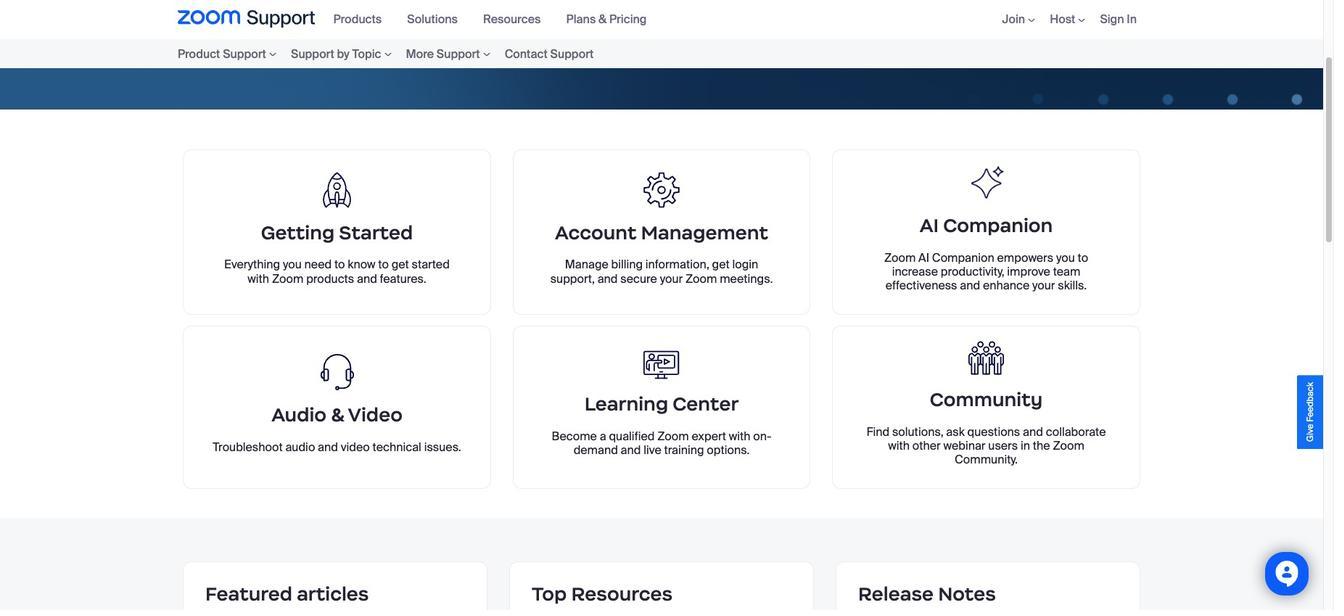 Task type: vqa. For each thing, say whether or not it's contained in the screenshot.
SEARCH BOX
yes



Task type: describe. For each thing, give the bounding box(es) containing it.
audio & video
[[271, 403, 403, 426]]

smart recording link
[[837, 33, 945, 52]]

summary
[[664, 33, 727, 52]]

get inside manage billing information, get login support, and secure your zoom meetings.
[[712, 257, 730, 272]]

become
[[552, 429, 597, 444]]

improve
[[1007, 264, 1051, 279]]

qualified
[[609, 429, 655, 444]]

support by topic
[[291, 46, 381, 61]]

zoom ai companion empowers you to increase productivity, improve team effectiveness and enhance your skills.
[[884, 250, 1088, 293]]

solutions
[[407, 12, 458, 27]]

more
[[406, 46, 434, 61]]

find solutions, ask questions and collaborate with other webinar users in the zoom community.
[[867, 424, 1106, 467]]

video
[[341, 439, 370, 455]]

account
[[555, 221, 637, 244]]

support for more support
[[437, 46, 480, 61]]

& for pricing
[[599, 12, 607, 27]]

get inside everything you need to know to get started with zoom products and features.
[[392, 257, 409, 272]]

compose
[[767, 33, 830, 52]]

notes
[[938, 583, 996, 606]]

issues.
[[424, 439, 461, 455]]

plans & pricing link
[[566, 12, 658, 27]]

video
[[348, 403, 403, 426]]

you inside everything you need to know to get started with zoom products and features.
[[283, 257, 302, 272]]

zoom inside find solutions, ask questions and collaborate with other webinar users in the zoom community.
[[1053, 438, 1085, 453]]

ai companion
[[920, 214, 1053, 237]]

zoom inside manage billing information, get login support, and secure your zoom meetings.
[[686, 271, 717, 286]]

topics
[[554, 33, 595, 52]]

started
[[412, 257, 450, 272]]

companion inside zoom ai companion empowers you to increase productivity, improve team effectiveness and enhance your skills.
[[932, 250, 995, 265]]

sign
[[1100, 12, 1124, 27]]

with inside find solutions, ask questions and collaborate with other webinar users in the zoom community.
[[888, 438, 910, 453]]

become a qualified zoom expert with on- demand and live training options.
[[552, 429, 772, 458]]

manage
[[565, 257, 609, 272]]

empowers
[[997, 250, 1054, 265]]

common
[[379, 33, 441, 52]]

host
[[1050, 12, 1076, 27]]

and inside find solutions, ask questions and collaborate with other webinar users in the zoom community.
[[1023, 424, 1043, 439]]

chat compose link
[[734, 33, 830, 52]]

ask
[[946, 424, 965, 439]]

questions
[[968, 424, 1020, 439]]

sign in link
[[1100, 12, 1137, 27]]

release notes
[[858, 583, 996, 606]]

manage billing information, get login support, and secure your zoom meetings.
[[550, 257, 773, 286]]

join link
[[1002, 12, 1036, 27]]

team
[[1053, 264, 1081, 279]]

you inside zoom ai companion empowers you to increase productivity, improve team effectiveness and enhance your skills.
[[1056, 250, 1075, 265]]

community
[[930, 388, 1043, 411]]

by
[[337, 46, 350, 61]]

account management
[[555, 221, 768, 244]]

menu bar containing join
[[981, 0, 1146, 39]]

getting started
[[261, 221, 413, 244]]

getting
[[261, 221, 335, 244]]

topic
[[352, 46, 381, 61]]

articles
[[297, 583, 369, 606]]

products
[[306, 271, 354, 286]]

meeting
[[605, 33, 661, 52]]

effectiveness
[[886, 278, 957, 293]]

recording
[[880, 33, 945, 52]]

featured
[[205, 583, 292, 606]]

troubleshoot audio and video technical issues.
[[213, 439, 461, 455]]

troubleshoot
[[213, 439, 283, 455]]

everything
[[224, 257, 280, 272]]

training
[[664, 443, 704, 458]]

zoom support image
[[178, 10, 315, 29]]

your inside zoom ai companion empowers you to increase productivity, improve team effectiveness and enhance your skills.
[[1033, 278, 1055, 293]]

solutions link
[[407, 12, 469, 27]]

in inside find solutions, ask questions and collaborate with other webinar users in the zoom community.
[[1021, 438, 1030, 453]]

contact
[[505, 46, 548, 61]]

zoom inside zoom ai companion empowers you to increase productivity, improve team effectiveness and enhance your skills.
[[884, 250, 916, 265]]

product support link
[[178, 44, 284, 63]]

with inside everything you need to know to get started with zoom products and features.
[[248, 271, 269, 286]]

release
[[858, 583, 934, 606]]

everything you need to know to get started with zoom products and features.
[[224, 257, 450, 286]]

webinar
[[944, 438, 986, 453]]

community.
[[955, 452, 1018, 467]]

zoom inside become a qualified zoom expert with on- demand and live training options.
[[658, 429, 689, 444]]

ai inside zoom ai companion empowers you to increase productivity, improve team effectiveness and enhance your skills.
[[919, 250, 930, 265]]

find
[[867, 424, 890, 439]]

more support link
[[399, 44, 497, 63]]

audio
[[271, 403, 327, 426]]

menu bar containing products
[[326, 0, 665, 39]]

more support
[[406, 46, 480, 61]]

meeting summary link
[[605, 33, 727, 52]]

product
[[178, 46, 220, 61]]

meetings.
[[720, 271, 773, 286]]

support for contact support
[[550, 46, 594, 61]]

menu bar containing product support
[[178, 39, 644, 68]]

and inside zoom ai companion empowers you to increase productivity, improve team effectiveness and enhance your skills.
[[960, 278, 980, 293]]

information,
[[646, 257, 709, 272]]

2 support from the left
[[291, 46, 334, 61]]



Task type: locate. For each thing, give the bounding box(es) containing it.
and inside manage billing information, get login support, and secure your zoom meetings.
[[598, 271, 618, 286]]

None search field
[[371, 0, 908, 20]]

resources link
[[483, 12, 552, 27]]

your
[[660, 271, 683, 286], [1033, 278, 1055, 293]]

in
[[1127, 12, 1137, 27], [1021, 438, 1030, 453]]

0 vertical spatial &
[[599, 12, 607, 27]]

productivity,
[[941, 264, 1005, 279]]

plans
[[566, 12, 596, 27]]

1 horizontal spatial your
[[1033, 278, 1055, 293]]

to inside zoom ai companion empowers you to increase productivity, improve team effectiveness and enhance your skills.
[[1078, 250, 1088, 265]]

your right secure
[[660, 271, 683, 286]]

to right know
[[378, 257, 389, 272]]

&
[[599, 12, 607, 27], [331, 403, 344, 426]]

ai
[[920, 214, 939, 237], [919, 250, 930, 265]]

1 horizontal spatial &
[[599, 12, 607, 27]]

& right plans
[[599, 12, 607, 27]]

users
[[988, 438, 1018, 453]]

to right need
[[334, 257, 345, 272]]

options.
[[707, 443, 750, 458]]

0 vertical spatial companion
[[943, 214, 1053, 237]]

with left the "other"
[[888, 438, 910, 453]]

to up skills.
[[1078, 250, 1088, 265]]

0 horizontal spatial get
[[392, 257, 409, 272]]

top resources
[[532, 583, 673, 606]]

know
[[348, 257, 376, 272]]

2 , from the left
[[830, 33, 834, 52]]

the
[[1033, 438, 1050, 453]]

1 get from the left
[[712, 257, 730, 272]]

to for companion
[[1078, 250, 1088, 265]]

1 vertical spatial in
[[1021, 438, 1030, 453]]

& up troubleshoot audio and video technical issues.
[[331, 403, 344, 426]]

to
[[1078, 250, 1088, 265], [334, 257, 345, 272], [378, 257, 389, 272]]

skills.
[[1058, 278, 1087, 293]]

other
[[913, 438, 941, 453]]

menu bar
[[326, 0, 665, 39], [981, 0, 1146, 39], [178, 39, 644, 68]]

1 horizontal spatial resources
[[571, 583, 673, 606]]

:
[[598, 33, 602, 52]]

3 support from the left
[[437, 46, 480, 61]]

increase
[[892, 264, 938, 279]]

1 horizontal spatial with
[[729, 429, 751, 444]]

on-
[[753, 429, 772, 444]]

resources inside menu bar
[[483, 12, 541, 27]]

pricing
[[609, 12, 647, 27]]

with down the 'getting'
[[248, 271, 269, 286]]

with inside become a qualified zoom expert with on- demand and live training options.
[[729, 429, 751, 444]]

support down zoom support image
[[223, 46, 266, 61]]

1 horizontal spatial to
[[378, 257, 389, 272]]

1 , from the left
[[727, 33, 730, 52]]

secure
[[621, 271, 657, 286]]

zoom right the
[[1053, 438, 1085, 453]]

0 horizontal spatial with
[[248, 271, 269, 286]]

2 horizontal spatial to
[[1078, 250, 1088, 265]]

and inside become a qualified zoom expert with on- demand and live training options.
[[621, 443, 641, 458]]

get
[[712, 257, 730, 272], [392, 257, 409, 272]]

and left secure
[[598, 271, 618, 286]]

0 horizontal spatial your
[[660, 271, 683, 286]]

1 horizontal spatial you
[[1056, 250, 1075, 265]]

and inside everything you need to know to get started with zoom products and features.
[[357, 271, 377, 286]]

companion down "ai companion"
[[932, 250, 995, 265]]

1 vertical spatial &
[[331, 403, 344, 426]]

zoom left need
[[272, 271, 304, 286]]

1 vertical spatial resources
[[571, 583, 673, 606]]

ai up the effectiveness
[[919, 250, 930, 265]]

0 vertical spatial in
[[1127, 12, 1137, 27]]

featured articles
[[205, 583, 369, 606]]

smart
[[837, 33, 876, 52]]

enhance
[[983, 278, 1030, 293]]

resources
[[483, 12, 541, 27], [571, 583, 673, 606]]

4 support from the left
[[550, 46, 594, 61]]

billing
[[611, 257, 643, 272]]

get left login
[[712, 257, 730, 272]]

plans & pricing
[[566, 12, 647, 27]]

contact support link
[[497, 44, 601, 63]]

support right more
[[437, 46, 480, 61]]

zoom down learning center
[[658, 429, 689, 444]]

contact support
[[505, 46, 594, 61]]

host link
[[1050, 12, 1086, 27]]

2 horizontal spatial with
[[888, 438, 910, 453]]

products link
[[333, 12, 393, 27]]

1 horizontal spatial in
[[1127, 12, 1137, 27]]

support by topic link
[[284, 44, 399, 63]]

collaborate
[[1046, 424, 1106, 439]]

& for video
[[331, 403, 344, 426]]

zoom inside everything you need to know to get started with zoom products and features.
[[272, 271, 304, 286]]

expert
[[692, 429, 726, 444]]

solutions,
[[892, 424, 944, 439]]

2 get from the left
[[392, 257, 409, 272]]

0 horizontal spatial you
[[283, 257, 302, 272]]

features.
[[380, 271, 426, 286]]

troubleshooting
[[444, 33, 550, 52]]

with left on-
[[729, 429, 751, 444]]

and left video
[[318, 439, 338, 455]]

0 horizontal spatial to
[[334, 257, 345, 272]]

chat
[[734, 33, 763, 52]]

1 vertical spatial ai
[[919, 250, 930, 265]]

live
[[644, 443, 662, 458]]

and left 'features.' on the top
[[357, 271, 377, 286]]

you up skills.
[[1056, 250, 1075, 265]]

support,
[[550, 271, 595, 286]]

and left "enhance"
[[960, 278, 980, 293]]

0 horizontal spatial &
[[331, 403, 344, 426]]

zoom left the meetings.
[[686, 271, 717, 286]]

learning center
[[585, 393, 739, 416]]

0 vertical spatial resources
[[483, 12, 541, 27]]

companion
[[943, 214, 1053, 237], [932, 250, 995, 265]]

, left smart
[[830, 33, 834, 52]]

1 vertical spatial companion
[[932, 250, 995, 265]]

zoom
[[884, 250, 916, 265], [686, 271, 717, 286], [272, 271, 304, 286], [658, 429, 689, 444], [1053, 438, 1085, 453]]

center
[[673, 393, 739, 416]]

a
[[600, 429, 606, 444]]

your left skills.
[[1033, 278, 1055, 293]]

management
[[641, 221, 768, 244]]

and left live at the left bottom of the page
[[621, 443, 641, 458]]

technical
[[373, 439, 421, 455]]

support left the :
[[550, 46, 594, 61]]

in left the
[[1021, 438, 1030, 453]]

, left "chat"
[[727, 33, 730, 52]]

product support
[[178, 46, 266, 61]]

companion up empowers
[[943, 214, 1053, 237]]

in right sign
[[1127, 12, 1137, 27]]

sign in
[[1100, 12, 1137, 27]]

& inside menu bar
[[599, 12, 607, 27]]

0 horizontal spatial ,
[[727, 33, 730, 52]]

,
[[727, 33, 730, 52], [830, 33, 834, 52]]

1 horizontal spatial ,
[[830, 33, 834, 52]]

ai up increase
[[920, 214, 939, 237]]

started
[[339, 221, 413, 244]]

with
[[248, 271, 269, 286], [729, 429, 751, 444], [888, 438, 910, 453]]

get left started
[[392, 257, 409, 272]]

support left by
[[291, 46, 334, 61]]

support for product support
[[223, 46, 266, 61]]

demand
[[574, 443, 618, 458]]

products
[[333, 12, 382, 27]]

common troubleshooting topics : meeting summary , chat compose , smart recording
[[379, 33, 945, 52]]

to for started
[[378, 257, 389, 272]]

1 horizontal spatial get
[[712, 257, 730, 272]]

0 vertical spatial ai
[[920, 214, 939, 237]]

and right users on the right
[[1023, 424, 1043, 439]]

learning
[[585, 393, 668, 416]]

need
[[304, 257, 332, 272]]

you
[[1056, 250, 1075, 265], [283, 257, 302, 272]]

1 support from the left
[[223, 46, 266, 61]]

zoom up the effectiveness
[[884, 250, 916, 265]]

you left need
[[283, 257, 302, 272]]

and
[[598, 271, 618, 286], [357, 271, 377, 286], [960, 278, 980, 293], [1023, 424, 1043, 439], [318, 439, 338, 455], [621, 443, 641, 458]]

0 horizontal spatial resources
[[483, 12, 541, 27]]

your inside manage billing information, get login support, and secure your zoom meetings.
[[660, 271, 683, 286]]

0 horizontal spatial in
[[1021, 438, 1030, 453]]



